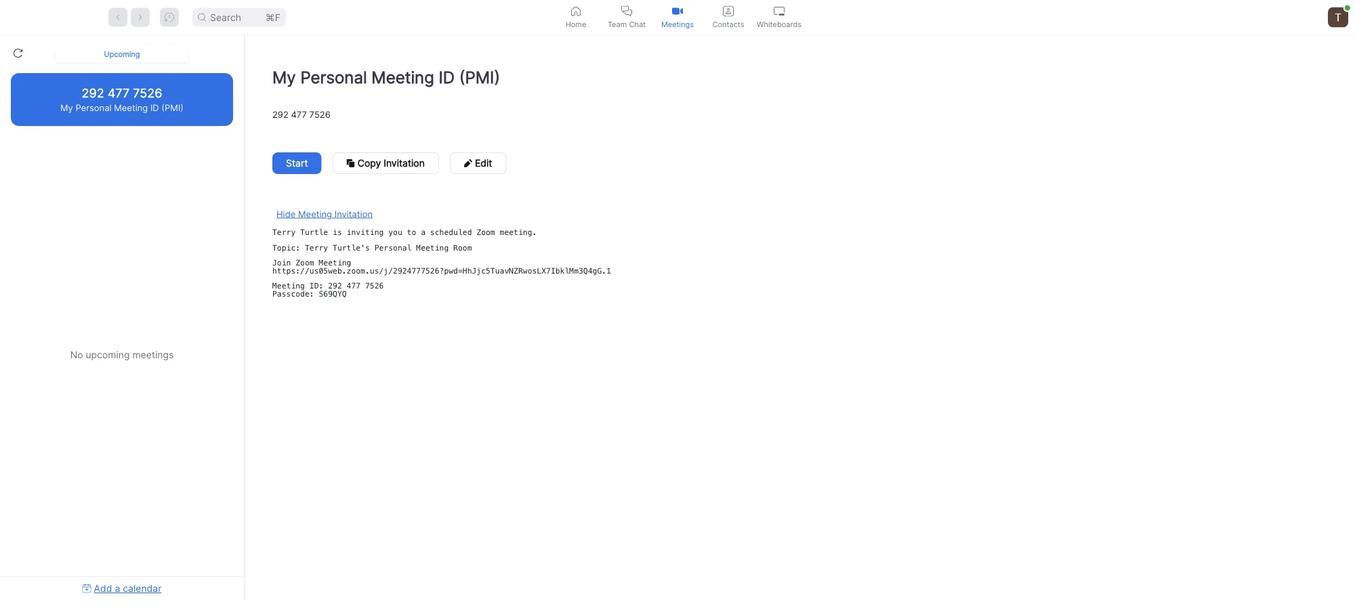 Task type: describe. For each thing, give the bounding box(es) containing it.
https://us05web.zoom.us/j/2924777526?pwd=hhjjc5tuavnzrwoslx7ibklmm3q4gg.1
[[272, 266, 611, 275]]

upcoming tab list
[[0, 35, 244, 73]]

whiteboard small image
[[774, 6, 785, 17]]

video on image
[[672, 6, 683, 17]]

chat
[[629, 20, 646, 28]]

⌘f
[[266, 12, 281, 23]]

terry turtle is inviting you to a scheduled zoom meeting. topic: terry turtle's personal meeting room join zoom meeting https://us05web.zoom.us/j/2924777526?pwd=hhjjc5tuavnzrwoslx7ibklmm3q4gg.1 meeting id: 292 477 7526 passcode: s69qyq
[[272, 228, 611, 298]]

passcode:
[[272, 289, 314, 298]]

copy invitation button
[[333, 153, 439, 174]]

home small image
[[571, 6, 582, 17]]

team chat
[[608, 20, 646, 28]]

edit
[[475, 158, 492, 169]]

7526 for 292 477 7526 my personal meeting id (pmi)
[[133, 85, 162, 100]]

personal inside 292 477 7526 my personal meeting id (pmi)
[[76, 103, 112, 113]]

meetings
[[132, 349, 174, 361]]

my inside 292 477 7526 my personal meeting id (pmi)
[[60, 103, 73, 113]]

search
[[210, 12, 241, 23]]

a inside terry turtle is inviting you to a scheduled zoom meeting. topic: terry turtle's personal meeting room join zoom meeting https://us05web.zoom.us/j/2924777526?pwd=hhjjc5tuavnzrwoslx7ibklmm3q4gg.1 meeting id: 292 477 7526 passcode: s69qyq
[[421, 228, 426, 237]]

magnifier image
[[198, 13, 206, 21]]

no upcoming meetings
[[70, 349, 174, 361]]

0 vertical spatial personal
[[301, 67, 367, 87]]

meetings tab panel
[[0, 35, 1356, 601]]

292 for 292 477 7526
[[272, 109, 289, 120]]

1 horizontal spatial (pmi)
[[459, 67, 500, 87]]

(pmi) inside 292 477 7526 my personal meeting id (pmi)
[[162, 103, 184, 113]]

online image
[[1345, 5, 1351, 11]]

edit button
[[450, 153, 507, 174]]

team
[[608, 20, 627, 28]]

home
[[566, 20, 587, 28]]

online image
[[1345, 5, 1351, 11]]

0 vertical spatial my
[[272, 67, 296, 87]]

0 horizontal spatial terry
[[272, 228, 296, 237]]

whiteboards button
[[754, 0, 805, 35]]

7526 inside terry turtle is inviting you to a scheduled zoom meeting. topic: terry turtle's personal meeting room join zoom meeting https://us05web.zoom.us/j/2924777526?pwd=hhjjc5tuavnzrwoslx7ibklmm3q4gg.1 meeting id: 292 477 7526 passcode: s69qyq
[[365, 282, 384, 291]]

video on image
[[672, 6, 683, 17]]

477 for 292 477 7526 my personal meeting id (pmi)
[[108, 85, 130, 100]]

upcoming
[[86, 349, 130, 361]]

is
[[333, 228, 342, 237]]

inviting
[[347, 228, 384, 237]]

0 vertical spatial zoom
[[477, 228, 495, 237]]

calendar
[[123, 583, 162, 595]]

0 vertical spatial id
[[439, 67, 455, 87]]

meetings
[[661, 20, 694, 28]]

hide meeting invitation button
[[272, 209, 377, 219]]

home small image
[[571, 6, 582, 17]]

whiteboard small image
[[774, 6, 785, 17]]

magnifier image
[[198, 13, 206, 21]]

add a calendar
[[94, 583, 162, 595]]

add a calendar link
[[82, 583, 162, 595]]

meeting inside 292 477 7526 my personal meeting id (pmi)
[[114, 103, 148, 113]]

you
[[389, 228, 402, 237]]

no
[[70, 349, 83, 361]]

room
[[453, 243, 472, 252]]

copy
[[358, 158, 381, 169]]



Task type: vqa. For each thing, say whether or not it's contained in the screenshot.
meetings at the bottom
yes



Task type: locate. For each thing, give the bounding box(es) containing it.
1 vertical spatial 292
[[272, 109, 289, 120]]

2 vertical spatial 7526
[[365, 282, 384, 291]]

1 horizontal spatial 477
[[291, 109, 307, 120]]

292 for 292 477 7526 my personal meeting id (pmi)
[[82, 85, 104, 100]]

1 horizontal spatial id
[[439, 67, 455, 87]]

2 horizontal spatial 7526
[[365, 282, 384, 291]]

profile contact image
[[723, 6, 734, 17]]

7526 right "s69qyq"
[[365, 282, 384, 291]]

0 vertical spatial terry
[[272, 228, 296, 237]]

292 right id:
[[328, 282, 342, 291]]

0 horizontal spatial id
[[150, 103, 159, 113]]

(pmi)
[[459, 67, 500, 87], [162, 103, 184, 113]]

1 vertical spatial zoom
[[296, 259, 314, 267]]

a right add
[[115, 583, 120, 595]]

2 horizontal spatial 477
[[347, 282, 361, 291]]

hide
[[277, 209, 296, 219]]

292 477 7526
[[272, 109, 331, 120]]

1 vertical spatial id
[[150, 103, 159, 113]]

invitation inside button
[[384, 158, 425, 169]]

1 vertical spatial personal
[[76, 103, 112, 113]]

zoom left meeting.
[[477, 228, 495, 237]]

team chat image
[[622, 6, 632, 17], [622, 6, 632, 17]]

id inside 292 477 7526 my personal meeting id (pmi)
[[150, 103, 159, 113]]

1 horizontal spatial zoom
[[477, 228, 495, 237]]

avatar image
[[1328, 7, 1349, 27]]

0 vertical spatial (pmi)
[[459, 67, 500, 87]]

hide meeting invitation
[[277, 209, 373, 219]]

292 477 7526 my personal meeting id (pmi)
[[60, 85, 184, 113]]

start button
[[272, 153, 322, 174]]

0 vertical spatial a
[[421, 228, 426, 237]]

1 horizontal spatial 7526
[[309, 109, 331, 120]]

personal down upcoming
[[76, 103, 112, 113]]

0 horizontal spatial 477
[[108, 85, 130, 100]]

7526 inside 292 477 7526 my personal meeting id (pmi)
[[133, 85, 162, 100]]

1 horizontal spatial invitation
[[384, 158, 425, 169]]

tab list containing home
[[551, 0, 805, 35]]

0 vertical spatial 477
[[108, 85, 130, 100]]

7526 for 292 477 7526
[[309, 109, 331, 120]]

1 horizontal spatial terry
[[305, 243, 328, 252]]

start
[[286, 158, 308, 169]]

home button
[[551, 0, 602, 35]]

1 vertical spatial my
[[60, 103, 73, 113]]

0 horizontal spatial 7526
[[133, 85, 162, 100]]

calendar add calendar image
[[82, 585, 91, 593], [82, 585, 91, 593]]

terry up topic:
[[272, 228, 296, 237]]

contacts button
[[703, 0, 754, 35]]

1 horizontal spatial personal
[[301, 67, 367, 87]]

add
[[94, 583, 112, 595]]

292 inside 292 477 7526 my personal meeting id (pmi)
[[82, 85, 104, 100]]

personal
[[301, 67, 367, 87], [76, 103, 112, 113], [375, 243, 412, 252]]

0 horizontal spatial zoom
[[296, 259, 314, 267]]

contacts
[[713, 20, 745, 28]]

my personal meeting id (pmi)
[[272, 67, 500, 87]]

2 horizontal spatial 292
[[328, 282, 342, 291]]

292 up start button
[[272, 109, 289, 120]]

1 vertical spatial 7526
[[309, 109, 331, 120]]

topic:
[[272, 243, 300, 252]]

0 horizontal spatial personal
[[76, 103, 112, 113]]

tab list
[[551, 0, 805, 35]]

477 down upcoming
[[108, 85, 130, 100]]

2 vertical spatial 292
[[328, 282, 342, 291]]

0 vertical spatial 7526
[[133, 85, 162, 100]]

0 horizontal spatial invitation
[[335, 209, 373, 219]]

1 vertical spatial invitation
[[335, 209, 373, 219]]

copy invitation
[[358, 158, 425, 169]]

my
[[272, 67, 296, 87], [60, 103, 73, 113]]

477 inside terry turtle is inviting you to a scheduled zoom meeting. topic: terry turtle's personal meeting room join zoom meeting https://us05web.zoom.us/j/2924777526?pwd=hhjjc5tuavnzrwoslx7ibklmm3q4gg.1 meeting id: 292 477 7526 passcode: s69qyq
[[347, 282, 361, 291]]

edit image
[[464, 159, 472, 167], [464, 159, 472, 167]]

refresh image
[[14, 49, 22, 58]]

meeting
[[372, 67, 434, 87], [114, 103, 148, 113], [298, 209, 332, 219], [416, 243, 449, 252], [319, 259, 351, 267], [272, 282, 305, 291]]

a right "to"
[[421, 228, 426, 237]]

0 horizontal spatial my
[[60, 103, 73, 113]]

477 inside 292 477 7526 my personal meeting id (pmi)
[[108, 85, 130, 100]]

7526 down upcoming
[[133, 85, 162, 100]]

2 horizontal spatial personal
[[375, 243, 412, 252]]

terry down turtle
[[305, 243, 328, 252]]

id
[[439, 67, 455, 87], [150, 103, 159, 113]]

477 up start button
[[291, 109, 307, 120]]

meetings button
[[652, 0, 703, 35]]

1 vertical spatial 477
[[291, 109, 307, 120]]

s69qyq
[[319, 289, 347, 298]]

0 horizontal spatial 292
[[82, 85, 104, 100]]

turtle
[[300, 228, 328, 237]]

invitation up inviting
[[335, 209, 373, 219]]

refresh image
[[14, 49, 22, 58]]

personal down 'you'
[[375, 243, 412, 252]]

personal inside terry turtle is inviting you to a scheduled zoom meeting. topic: terry turtle's personal meeting room join zoom meeting https://us05web.zoom.us/j/2924777526?pwd=hhjjc5tuavnzrwoslx7ibklmm3q4gg.1 meeting id: 292 477 7526 passcode: s69qyq
[[375, 243, 412, 252]]

zoom right join at the left top
[[296, 259, 314, 267]]

profile contact image
[[723, 6, 734, 17]]

team chat button
[[602, 0, 652, 35]]

id:
[[310, 282, 324, 291]]

477 right id:
[[347, 282, 361, 291]]

turtle's
[[333, 243, 370, 252]]

zoom
[[477, 228, 495, 237], [296, 259, 314, 267]]

1 horizontal spatial a
[[421, 228, 426, 237]]

scheduled
[[430, 228, 472, 237]]

477
[[108, 85, 130, 100], [291, 109, 307, 120], [347, 282, 361, 291]]

0 vertical spatial invitation
[[384, 158, 425, 169]]

0 vertical spatial 292
[[82, 85, 104, 100]]

meeting.
[[500, 228, 537, 237]]

personal up 292 477 7526
[[301, 67, 367, 87]]

1 vertical spatial a
[[115, 583, 120, 595]]

1 horizontal spatial my
[[272, 67, 296, 87]]

477 for 292 477 7526
[[291, 109, 307, 120]]

invitation
[[384, 158, 425, 169], [335, 209, 373, 219]]

to
[[407, 228, 416, 237]]

2 vertical spatial personal
[[375, 243, 412, 252]]

292
[[82, 85, 104, 100], [272, 109, 289, 120], [328, 282, 342, 291]]

copy image
[[347, 159, 355, 167], [347, 159, 355, 167]]

1 vertical spatial terry
[[305, 243, 328, 252]]

292 down upcoming
[[82, 85, 104, 100]]

2 vertical spatial 477
[[347, 282, 361, 291]]

terry
[[272, 228, 296, 237], [305, 243, 328, 252]]

join
[[272, 259, 291, 267]]

whiteboards
[[757, 20, 802, 28]]

1 vertical spatial (pmi)
[[162, 103, 184, 113]]

1 horizontal spatial 292
[[272, 109, 289, 120]]

0 horizontal spatial (pmi)
[[162, 103, 184, 113]]

7526
[[133, 85, 162, 100], [309, 109, 331, 120], [365, 282, 384, 291]]

invitation right copy
[[384, 158, 425, 169]]

292 inside terry turtle is inviting you to a scheduled zoom meeting. topic: terry turtle's personal meeting room join zoom meeting https://us05web.zoom.us/j/2924777526?pwd=hhjjc5tuavnzrwoslx7ibklmm3q4gg.1 meeting id: 292 477 7526 passcode: s69qyq
[[328, 282, 342, 291]]

7526 up start button
[[309, 109, 331, 120]]

a
[[421, 228, 426, 237], [115, 583, 120, 595]]

0 horizontal spatial a
[[115, 583, 120, 595]]

upcoming
[[104, 50, 140, 59]]



